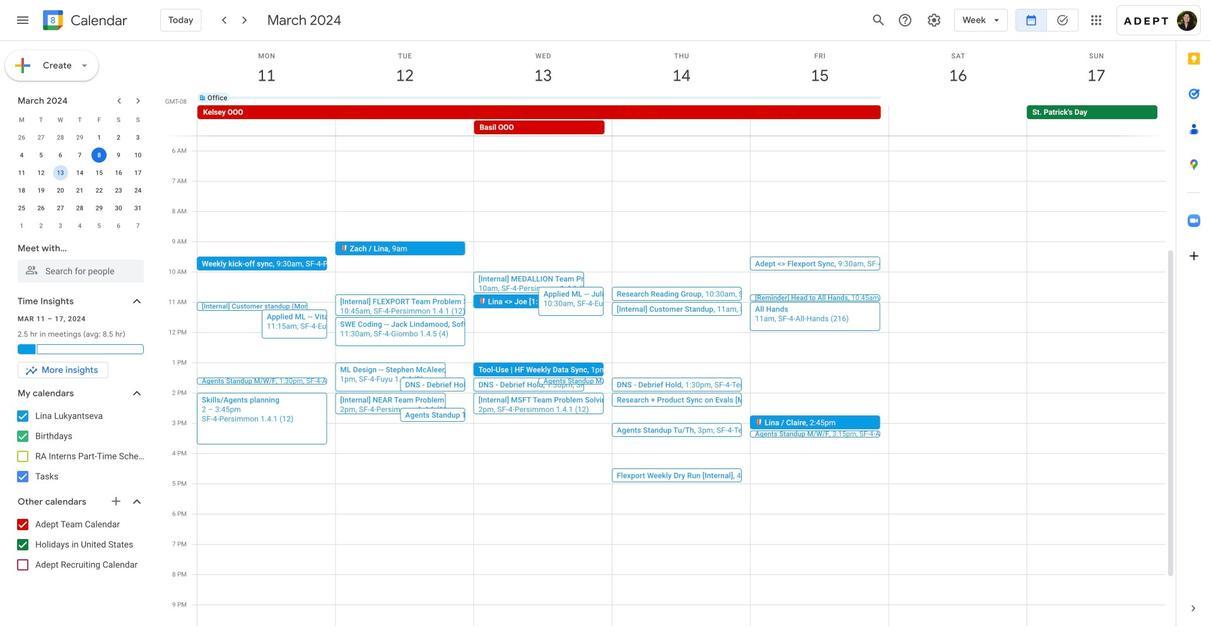 Task type: vqa. For each thing, say whether or not it's contained in the screenshot.
right Time zone
no



Task type: describe. For each thing, give the bounding box(es) containing it.
2 element
[[111, 130, 126, 145]]

1 element
[[92, 130, 107, 145]]

april 1 element
[[14, 218, 29, 234]]

april 5 element
[[92, 218, 107, 234]]

27 element
[[53, 201, 68, 216]]

april 3 element
[[53, 218, 68, 234]]

calendar element
[[40, 8, 127, 35]]

april 4 element
[[72, 218, 87, 234]]

28 element
[[72, 201, 87, 216]]

add other calendars image
[[110, 495, 122, 508]]

29 element
[[92, 201, 107, 216]]

26 element
[[33, 201, 49, 216]]

7 element
[[72, 148, 87, 163]]

february 28 element
[[53, 130, 68, 145]]

6 element
[[53, 148, 68, 163]]

8, today element
[[92, 148, 107, 163]]

18 element
[[14, 183, 29, 198]]

22 element
[[92, 183, 107, 198]]

heading inside calendar element
[[68, 13, 127, 28]]

20 element
[[53, 183, 68, 198]]

5 element
[[33, 148, 49, 163]]

16 element
[[111, 165, 126, 181]]

april 2 element
[[33, 218, 49, 234]]



Task type: locate. For each thing, give the bounding box(es) containing it.
settings menu image
[[927, 13, 942, 28]]

february 27 element
[[33, 130, 49, 145]]

other calendars list
[[3, 515, 157, 576]]

23 element
[[111, 183, 126, 198]]

row
[[192, 83, 1176, 113], [192, 105, 1176, 136], [12, 111, 148, 129], [12, 129, 148, 146], [12, 146, 148, 164], [12, 164, 148, 182], [12, 182, 148, 199], [12, 199, 148, 217], [12, 217, 148, 235]]

main drawer image
[[15, 13, 30, 28]]

13 element
[[53, 165, 68, 181]]

10 element
[[130, 148, 146, 163]]

14 element
[[72, 165, 87, 181]]

february 26 element
[[14, 130, 29, 145]]

Search for people to meet text field
[[25, 260, 136, 283]]

17 element
[[130, 165, 146, 181]]

april 6 element
[[111, 218, 126, 234]]

march 2024 grid
[[12, 111, 148, 235]]

grid
[[162, 41, 1176, 627]]

9 element
[[111, 148, 126, 163]]

february 29 element
[[72, 130, 87, 145]]

12 element
[[33, 165, 49, 181]]

april 7 element
[[130, 218, 146, 234]]

3 element
[[130, 130, 146, 145]]

31 element
[[130, 201, 146, 216]]

24 element
[[130, 183, 146, 198]]

21 element
[[72, 183, 87, 198]]

cell
[[336, 105, 474, 136], [612, 105, 751, 136], [751, 105, 889, 136], [889, 105, 1027, 136], [90, 146, 109, 164], [51, 164, 70, 182]]

4 element
[[14, 148, 29, 163]]

25 element
[[14, 201, 29, 216]]

heading
[[68, 13, 127, 28]]

19 element
[[33, 183, 49, 198]]

30 element
[[111, 201, 126, 216]]

my calendars list
[[3, 406, 157, 487]]

11 element
[[14, 165, 29, 181]]

row group
[[12, 129, 148, 235]]

tab list
[[1177, 41, 1212, 591]]

15 element
[[92, 165, 107, 181]]

None search field
[[0, 237, 157, 283]]



